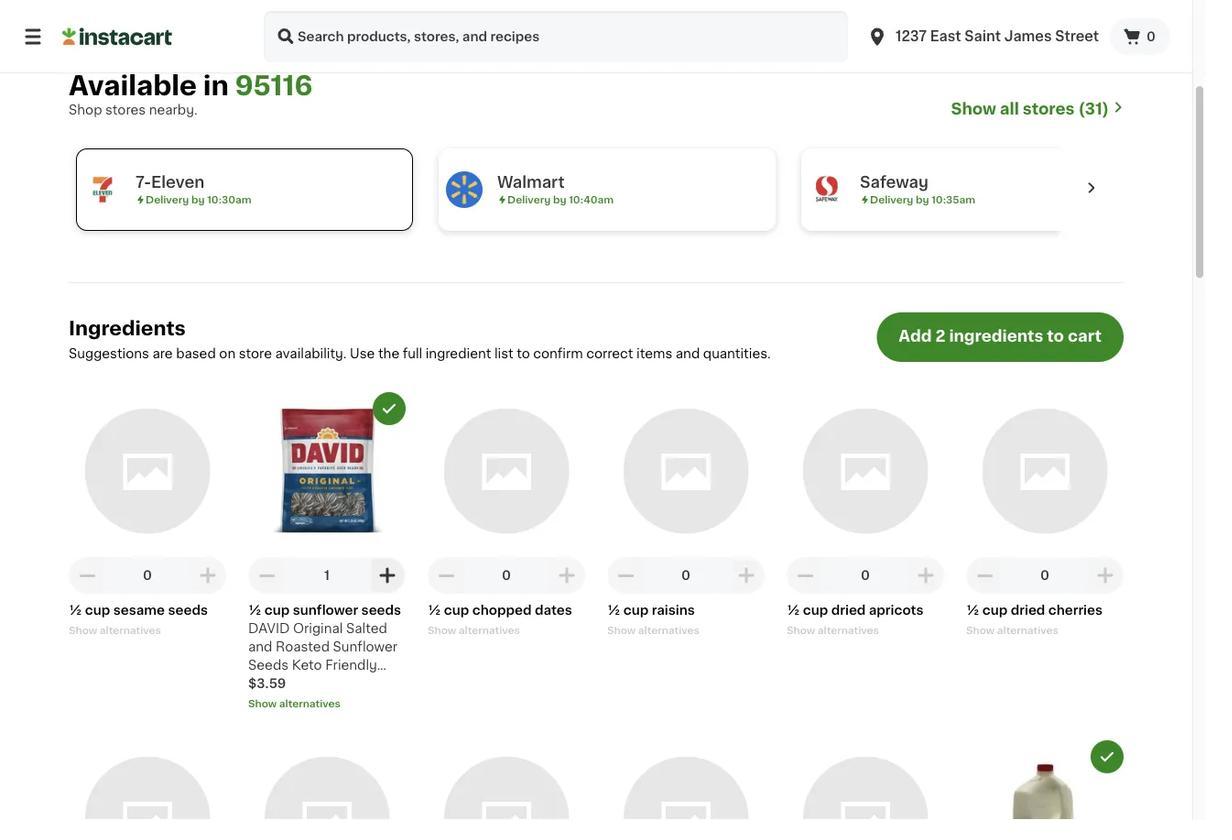 Task type: describe. For each thing, give the bounding box(es) containing it.
increment quantity image for dates
[[556, 564, 578, 586]]

increment quantity image for apricots
[[915, 564, 937, 586]]

show all stores (31) button
[[952, 99, 1124, 119]]

cup for ½ cup sunflower seeds david original salted and roasted sunflower seeds keto friendly snack
[[265, 604, 290, 617]]

½ for ½ cup dried cherries show alternatives
[[967, 604, 980, 617]]

1
[[324, 569, 330, 582]]

available in 95116 shop stores nearby.
[[69, 73, 313, 116]]

$3.59
[[248, 677, 286, 690]]

½ cup raisins show alternatives
[[608, 604, 700, 635]]

increment quantity image inside 'product' group
[[377, 564, 399, 586]]

cup for ½ cup raisins show alternatives
[[624, 604, 649, 617]]

cup for ½ cup dried apricots show alternatives
[[804, 604, 829, 617]]

1 1237 east saint james street button from the left
[[856, 11, 1111, 62]]

delivery for walmart
[[508, 195, 551, 205]]

0 for ½ cup dried apricots
[[861, 569, 871, 582]]

½ for ½ cup sesame seeds show alternatives
[[69, 604, 82, 617]]

delivery by 10:35am
[[871, 195, 976, 205]]

cherries
[[1049, 604, 1103, 617]]

delivery for 7-eleven
[[146, 195, 189, 205]]

stores inside "available in 95116 shop stores nearby."
[[105, 104, 146, 116]]

0 for ½ cup sesame seeds
[[143, 569, 152, 582]]

sunflower
[[333, 640, 398, 653]]

show inside '½ cup dried apricots show alternatives'
[[787, 625, 816, 635]]

delivery by 10:30am
[[146, 195, 252, 205]]

add
[[899, 329, 932, 344]]

1 vertical spatial unselect item image
[[1100, 749, 1116, 765]]

east
[[931, 30, 962, 43]]

1 vertical spatial to
[[517, 347, 530, 360]]

show inside the $3.59 show alternatives
[[248, 699, 277, 709]]

seeds for ½ cup sunflower seeds david original salted and roasted sunflower seeds keto friendly snack
[[362, 604, 401, 617]]

nearby.
[[149, 104, 198, 116]]

½ cup dried apricots show alternatives
[[787, 604, 924, 635]]

½ for ½ cup sunflower seeds david original salted and roasted sunflower seeds keto friendly snack
[[248, 604, 262, 617]]

0 inside button
[[1147, 30, 1156, 43]]

apricots
[[869, 604, 924, 617]]

seeds
[[248, 659, 289, 672]]

availability.
[[275, 347, 347, 360]]

suggestions are based on store availability. use the full ingredient list to confirm correct items and quantities.
[[69, 347, 771, 360]]

quantities.
[[704, 347, 771, 360]]

decrement quantity image for ½ cup sesame seeds
[[76, 564, 98, 586]]

items
[[637, 347, 673, 360]]

based
[[176, 347, 216, 360]]

2 1237 east saint james street button from the left
[[867, 11, 1100, 62]]

½ cup sesame seeds show alternatives
[[69, 604, 208, 635]]

alternatives inside the $3.59 show alternatives
[[279, 699, 341, 709]]

alternatives inside ½ cup raisins show alternatives
[[639, 625, 700, 635]]

½ for ½ cup dried apricots show alternatives
[[787, 604, 800, 617]]

show inside ½ cup dried cherries show alternatives
[[967, 625, 995, 635]]

delivery for safeway
[[871, 195, 914, 205]]

raisins
[[652, 604, 695, 617]]

suggestions
[[69, 347, 149, 360]]

½ cup chopped dates show alternatives
[[428, 604, 572, 635]]

by for safeway
[[916, 195, 930, 205]]

chopped
[[473, 604, 532, 617]]

instacart logo image
[[62, 26, 172, 48]]

add 2 ingredients to cart button
[[877, 312, 1124, 362]]

sesame
[[113, 604, 165, 617]]

decrement quantity image for ½ cup raisins
[[615, 564, 637, 586]]

show inside ½ cup raisins show alternatives
[[608, 625, 636, 635]]

0 for ½ cup chopped dates
[[502, 569, 511, 582]]

alternatives for ½ cup dried apricots
[[818, 625, 880, 635]]

on
[[219, 347, 236, 360]]

ingredient
[[426, 347, 491, 360]]

increment quantity image for ½ cup raisins
[[736, 564, 758, 586]]

stores inside button
[[1023, 101, 1075, 117]]

0 horizontal spatial unselect item image
[[381, 400, 398, 417]]

increment quantity image for ½ cup dried cherries
[[1095, 564, 1117, 586]]

$3.59 show alternatives
[[248, 677, 341, 709]]

dates
[[535, 604, 572, 617]]

salted
[[346, 622, 388, 635]]

confirm
[[534, 347, 583, 360]]

safeway image
[[809, 171, 846, 208]]

Search field
[[264, 11, 849, 62]]

cup for ½ cup dried cherries show alternatives
[[983, 604, 1008, 617]]

walmart
[[498, 175, 565, 190]]

walmart image
[[446, 171, 483, 208]]



Task type: locate. For each thing, give the bounding box(es) containing it.
alternatives inside '½ cup dried apricots show alternatives'
[[818, 625, 880, 635]]

cup up david
[[265, 604, 290, 617]]

stores
[[1023, 101, 1075, 117], [105, 104, 146, 116]]

3 decrement quantity image from the left
[[974, 564, 996, 586]]

increment quantity image up apricots
[[915, 564, 937, 586]]

alternatives down cherries
[[998, 625, 1059, 635]]

0 button
[[1111, 18, 1171, 55]]

½ inside ½ cup raisins show alternatives
[[608, 604, 621, 617]]

decrement quantity image up ½ cup dried cherries show alternatives
[[974, 564, 996, 586]]

to inside button
[[1048, 329, 1065, 344]]

show
[[952, 101, 997, 117], [69, 625, 97, 635], [428, 625, 457, 635], [608, 625, 636, 635], [787, 625, 816, 635], [967, 625, 995, 635], [248, 699, 277, 709]]

delivery by 10:40am
[[508, 195, 614, 205]]

decrement quantity image
[[435, 564, 457, 586], [615, 564, 637, 586], [794, 564, 816, 586]]

0 horizontal spatial seeds
[[168, 604, 208, 617]]

to
[[1048, 329, 1065, 344], [517, 347, 530, 360]]

2 horizontal spatial decrement quantity image
[[974, 564, 996, 586]]

2 cup from the left
[[265, 604, 290, 617]]

cup left apricots
[[804, 604, 829, 617]]

0 horizontal spatial by
[[191, 195, 205, 205]]

friendly
[[326, 659, 377, 672]]

1 delivery from the left
[[146, 195, 189, 205]]

david
[[248, 622, 290, 635]]

eleven
[[151, 175, 205, 190]]

7 eleven image
[[84, 171, 121, 208]]

3 decrement quantity image from the left
[[794, 564, 816, 586]]

0 up ½ cup dried cherries show alternatives
[[1041, 569, 1050, 582]]

the
[[378, 347, 400, 360]]

½ for ½ cup chopped dates show alternatives
[[428, 604, 441, 617]]

to left 'cart'
[[1048, 329, 1065, 344]]

show inside the ½ cup chopped dates show alternatives
[[428, 625, 457, 635]]

½ inside the ½ cup sunflower seeds david original salted and roasted sunflower seeds keto friendly snack
[[248, 604, 262, 617]]

0 horizontal spatial to
[[517, 347, 530, 360]]

unselect item image
[[381, 400, 398, 417], [1100, 749, 1116, 765]]

decrement quantity image inside 'product' group
[[256, 564, 278, 586]]

add 2 ingredients to cart
[[899, 329, 1102, 344]]

by left 10:40am
[[553, 195, 567, 205]]

cup inside '½ cup dried apricots show alternatives'
[[804, 604, 829, 617]]

4 ½ from the left
[[608, 604, 621, 617]]

decrement quantity image up ½ cup sesame seeds show alternatives
[[76, 564, 98, 586]]

95116
[[235, 73, 313, 99]]

1 decrement quantity image from the left
[[76, 564, 98, 586]]

cup for ½ cup chopped dates show alternatives
[[444, 604, 469, 617]]

1 horizontal spatial and
[[676, 347, 700, 360]]

full
[[403, 347, 423, 360]]

0 up raisins
[[682, 569, 691, 582]]

alternatives for ½ cup dried cherries
[[998, 625, 1059, 635]]

in
[[203, 73, 229, 99]]

2 ½ from the left
[[248, 604, 262, 617]]

½ cup dried cherries show alternatives
[[967, 604, 1103, 635]]

1 horizontal spatial delivery
[[508, 195, 551, 205]]

james
[[1005, 30, 1052, 43]]

saint
[[965, 30, 1002, 43]]

alternatives down raisins
[[639, 625, 700, 635]]

delivery down '7-eleven'
[[146, 195, 189, 205]]

0 horizontal spatial delivery
[[146, 195, 189, 205]]

seeds inside ½ cup sesame seeds show alternatives
[[168, 604, 208, 617]]

2 horizontal spatial delivery
[[871, 195, 914, 205]]

2 increment quantity image from the left
[[915, 564, 937, 586]]

3 by from the left
[[916, 195, 930, 205]]

½ for ½ cup raisins show alternatives
[[608, 604, 621, 617]]

seeds
[[168, 604, 208, 617], [362, 604, 401, 617]]

6 ½ from the left
[[967, 604, 980, 617]]

cart
[[1068, 329, 1102, 344]]

and
[[676, 347, 700, 360], [248, 640, 273, 653]]

keto
[[292, 659, 322, 672]]

increment quantity image for ½ cup sesame seeds
[[197, 564, 219, 586]]

alternatives down apricots
[[818, 625, 880, 635]]

cup inside the ½ cup sunflower seeds david original salted and roasted sunflower seeds keto friendly snack
[[265, 604, 290, 617]]

3 ½ from the left
[[428, 604, 441, 617]]

0 horizontal spatial dried
[[832, 604, 866, 617]]

0 for ½ cup raisins
[[682, 569, 691, 582]]

2 by from the left
[[553, 195, 567, 205]]

0 up the chopped
[[502, 569, 511, 582]]

cup inside ½ cup raisins show alternatives
[[624, 604, 649, 617]]

decrement quantity image for ½ cup dried cherries
[[974, 564, 996, 586]]

snack
[[248, 677, 288, 690]]

use
[[350, 347, 375, 360]]

5 cup from the left
[[804, 604, 829, 617]]

available
[[69, 73, 197, 99]]

store
[[239, 347, 272, 360]]

product group containing 1
[[248, 392, 406, 711]]

increment quantity image
[[556, 564, 578, 586], [915, 564, 937, 586]]

cup inside ½ cup dried cherries show alternatives
[[983, 604, 1008, 617]]

cup
[[85, 604, 110, 617], [265, 604, 290, 617], [444, 604, 469, 617], [624, 604, 649, 617], [804, 604, 829, 617], [983, 604, 1008, 617]]

decrement quantity image up ½ cup raisins show alternatives
[[615, 564, 637, 586]]

None search field
[[264, 11, 849, 62]]

increment quantity image up dates
[[556, 564, 578, 586]]

original
[[293, 622, 343, 635]]

1 increment quantity image from the left
[[556, 564, 578, 586]]

7-eleven
[[136, 175, 205, 190]]

2 decrement quantity image from the left
[[615, 564, 637, 586]]

½ cup sunflower seeds david original salted and roasted sunflower seeds keto friendly snack
[[248, 604, 401, 690]]

2 seeds from the left
[[362, 604, 401, 617]]

10:30am
[[207, 195, 252, 205]]

0 up sesame on the left bottom of the page
[[143, 569, 152, 582]]

0
[[1147, 30, 1156, 43], [143, 569, 152, 582], [502, 569, 511, 582], [682, 569, 691, 582], [861, 569, 871, 582], [1041, 569, 1050, 582]]

alternatives down sesame on the left bottom of the page
[[100, 625, 161, 635]]

by left 10:35am
[[916, 195, 930, 205]]

safeway
[[860, 175, 929, 190]]

to right list
[[517, 347, 530, 360]]

delivery down walmart
[[508, 195, 551, 205]]

0 vertical spatial unselect item image
[[381, 400, 398, 417]]

2 dried from the left
[[1011, 604, 1046, 617]]

10:35am
[[932, 195, 976, 205]]

seeds up salted
[[362, 604, 401, 617]]

are
[[153, 347, 173, 360]]

all
[[1001, 101, 1020, 117]]

0 up '½ cup dried apricots show alternatives'
[[861, 569, 871, 582]]

decrement quantity image up the ½ cup chopped dates show alternatives
[[435, 564, 457, 586]]

1 horizontal spatial unselect item image
[[1100, 749, 1116, 765]]

0 horizontal spatial decrement quantity image
[[76, 564, 98, 586]]

cup left raisins
[[624, 604, 649, 617]]

by down eleven at top
[[191, 195, 205, 205]]

shop
[[69, 104, 102, 116]]

by
[[191, 195, 205, 205], [553, 195, 567, 205], [916, 195, 930, 205]]

0 horizontal spatial stores
[[105, 104, 146, 116]]

1 cup from the left
[[85, 604, 110, 617]]

5 ½ from the left
[[787, 604, 800, 617]]

2 horizontal spatial decrement quantity image
[[794, 564, 816, 586]]

and right the items
[[676, 347, 700, 360]]

0 for ½ cup dried cherries
[[1041, 569, 1050, 582]]

0 right street
[[1147, 30, 1156, 43]]

4 increment quantity image from the left
[[1095, 564, 1117, 586]]

show alternatives button
[[248, 696, 406, 711]]

1237 east saint james street button
[[856, 11, 1111, 62], [867, 11, 1100, 62]]

(31)
[[1079, 101, 1110, 117]]

2 increment quantity image from the left
[[377, 564, 399, 586]]

alternatives inside the ½ cup chopped dates show alternatives
[[459, 625, 520, 635]]

sunflower
[[293, 604, 358, 617]]

dried for apricots
[[832, 604, 866, 617]]

½ inside the ½ cup chopped dates show alternatives
[[428, 604, 441, 617]]

1 horizontal spatial stores
[[1023, 101, 1075, 117]]

delivery
[[146, 195, 189, 205], [508, 195, 551, 205], [871, 195, 914, 205]]

1 horizontal spatial increment quantity image
[[915, 564, 937, 586]]

½ inside ½ cup dried cherries show alternatives
[[967, 604, 980, 617]]

dried inside '½ cup dried apricots show alternatives'
[[832, 604, 866, 617]]

roasted
[[276, 640, 330, 653]]

decrement quantity image for ½ cup dried apricots
[[794, 564, 816, 586]]

decrement quantity image
[[76, 564, 98, 586], [256, 564, 278, 586], [974, 564, 996, 586]]

2 delivery from the left
[[508, 195, 551, 205]]

alternatives inside ½ cup dried cherries show alternatives
[[998, 625, 1059, 635]]

street
[[1056, 30, 1100, 43]]

3 delivery from the left
[[871, 195, 914, 205]]

1 horizontal spatial by
[[553, 195, 567, 205]]

dried for cherries
[[1011, 604, 1046, 617]]

list
[[495, 347, 514, 360]]

3 increment quantity image from the left
[[736, 564, 758, 586]]

stores down available
[[105, 104, 146, 116]]

dried left apricots
[[832, 604, 866, 617]]

1 ½ from the left
[[69, 604, 82, 617]]

seeds right sesame on the left bottom of the page
[[168, 604, 208, 617]]

alternatives down keto
[[279, 699, 341, 709]]

cup left sesame on the left bottom of the page
[[85, 604, 110, 617]]

delivery down safeway
[[871, 195, 914, 205]]

0 vertical spatial to
[[1048, 329, 1065, 344]]

cup inside the ½ cup chopped dates show alternatives
[[444, 604, 469, 617]]

1 increment quantity image from the left
[[197, 564, 219, 586]]

alternatives inside ½ cup sesame seeds show alternatives
[[100, 625, 161, 635]]

cup inside ½ cup sesame seeds show alternatives
[[85, 604, 110, 617]]

show all stores (31)
[[952, 101, 1110, 117]]

dried inside ½ cup dried cherries show alternatives
[[1011, 604, 1046, 617]]

ingredients
[[950, 329, 1044, 344]]

10:40am
[[569, 195, 614, 205]]

alternatives down the chopped
[[459, 625, 520, 635]]

2 decrement quantity image from the left
[[256, 564, 278, 586]]

½ inside ½ cup sesame seeds show alternatives
[[69, 604, 82, 617]]

1 dried from the left
[[832, 604, 866, 617]]

decrement quantity image up '½ cup dried apricots show alternatives'
[[794, 564, 816, 586]]

95116 button
[[235, 71, 313, 101]]

1 seeds from the left
[[168, 604, 208, 617]]

correct
[[587, 347, 634, 360]]

dried
[[832, 604, 866, 617], [1011, 604, 1046, 617]]

show inside ½ cup sesame seeds show alternatives
[[69, 625, 97, 635]]

product group
[[69, 392, 226, 638], [248, 392, 406, 711], [428, 392, 586, 638], [608, 392, 765, 638], [787, 392, 945, 638], [967, 392, 1124, 638], [967, 740, 1124, 820]]

seeds inside the ½ cup sunflower seeds david original salted and roasted sunflower seeds keto friendly snack
[[362, 604, 401, 617]]

increment quantity image
[[197, 564, 219, 586], [377, 564, 399, 586], [736, 564, 758, 586], [1095, 564, 1117, 586]]

1237
[[896, 30, 927, 43]]

0 horizontal spatial decrement quantity image
[[435, 564, 457, 586]]

alternatives for ½ cup sesame seeds
[[100, 625, 161, 635]]

0 horizontal spatial increment quantity image
[[556, 564, 578, 586]]

decrement quantity image for ½ cup chopped dates
[[435, 564, 457, 586]]

1 horizontal spatial seeds
[[362, 604, 401, 617]]

3 cup from the left
[[444, 604, 469, 617]]

1 horizontal spatial to
[[1048, 329, 1065, 344]]

and up seeds
[[248, 640, 273, 653]]

1 horizontal spatial decrement quantity image
[[256, 564, 278, 586]]

0 vertical spatial and
[[676, 347, 700, 360]]

decrement quantity image up david
[[256, 564, 278, 586]]

2 horizontal spatial by
[[916, 195, 930, 205]]

1 by from the left
[[191, 195, 205, 205]]

and inside the ½ cup sunflower seeds david original salted and roasted sunflower seeds keto friendly snack
[[248, 640, 273, 653]]

1237 east saint james street
[[896, 30, 1100, 43]]

0 horizontal spatial and
[[248, 640, 273, 653]]

½ inside '½ cup dried apricots show alternatives'
[[787, 604, 800, 617]]

4 cup from the left
[[624, 604, 649, 617]]

½
[[69, 604, 82, 617], [248, 604, 262, 617], [428, 604, 441, 617], [608, 604, 621, 617], [787, 604, 800, 617], [967, 604, 980, 617]]

alternatives
[[100, 625, 161, 635], [459, 625, 520, 635], [639, 625, 700, 635], [818, 625, 880, 635], [998, 625, 1059, 635], [279, 699, 341, 709]]

show inside button
[[952, 101, 997, 117]]

1 horizontal spatial decrement quantity image
[[615, 564, 637, 586]]

rice cereal energy bars image
[[597, 0, 1193, 27]]

7-
[[136, 175, 151, 190]]

1 vertical spatial and
[[248, 640, 273, 653]]

2
[[936, 329, 946, 344]]

dried left cherries
[[1011, 604, 1046, 617]]

cup left cherries
[[983, 604, 1008, 617]]

seeds for ½ cup sesame seeds show alternatives
[[168, 604, 208, 617]]

by for 7-eleven
[[191, 195, 205, 205]]

stores right 'all'
[[1023, 101, 1075, 117]]

1 horizontal spatial dried
[[1011, 604, 1046, 617]]

1 decrement quantity image from the left
[[435, 564, 457, 586]]

6 cup from the left
[[983, 604, 1008, 617]]

by for walmart
[[553, 195, 567, 205]]

cup left the chopped
[[444, 604, 469, 617]]

alternatives for ½ cup chopped dates
[[459, 625, 520, 635]]

cup for ½ cup sesame seeds show alternatives
[[85, 604, 110, 617]]



Task type: vqa. For each thing, say whether or not it's contained in the screenshot.
'0'
yes



